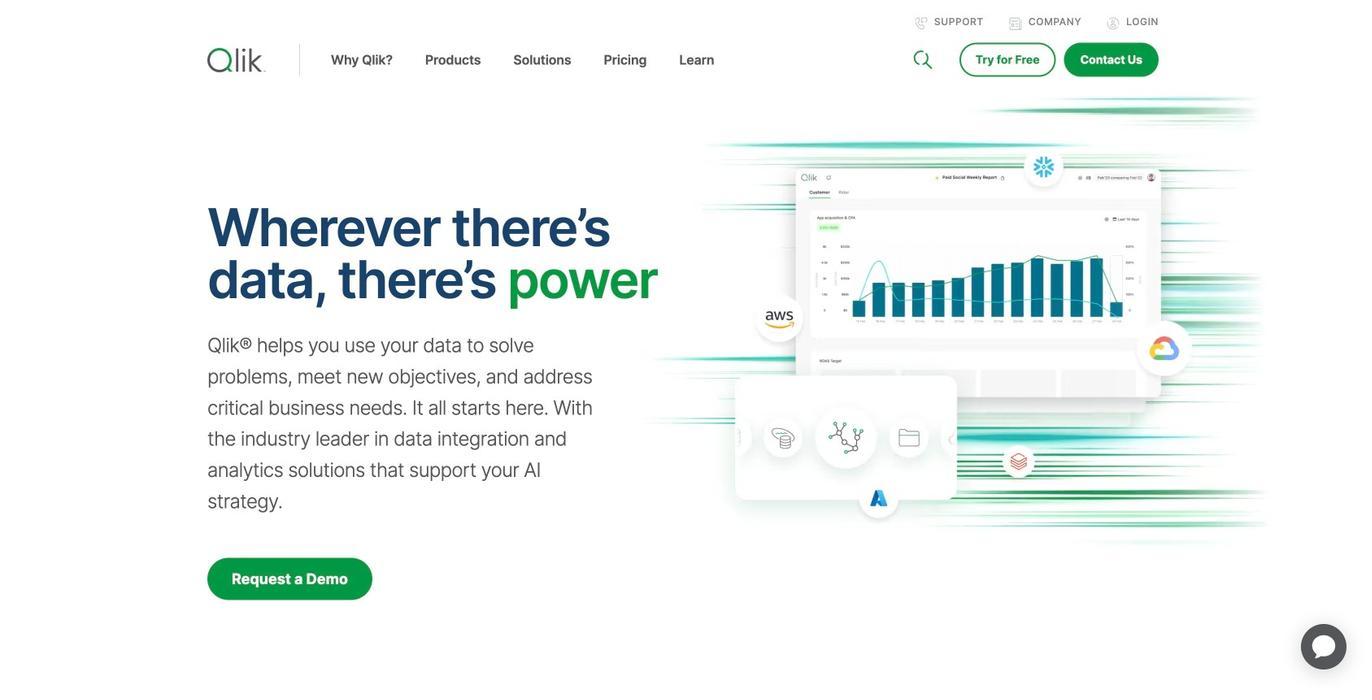 Task type: describe. For each thing, give the bounding box(es) containing it.
login image
[[1107, 17, 1120, 30]]

support image
[[915, 17, 928, 30]]

qlik image
[[207, 48, 266, 72]]



Task type: vqa. For each thing, say whether or not it's contained in the screenshot.
Human
no



Task type: locate. For each thing, give the bounding box(es) containing it.
company image
[[1009, 17, 1022, 30]]

application
[[1282, 605, 1367, 690]]



